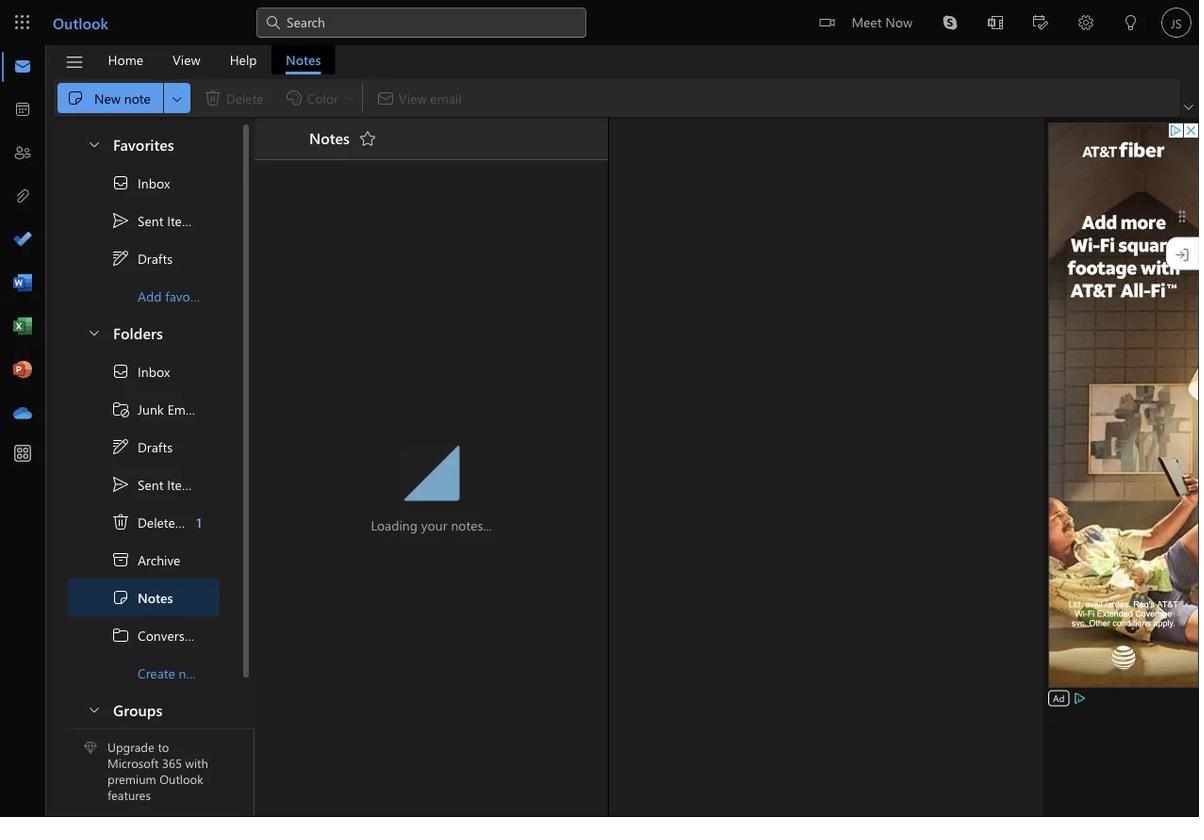 Task type: locate. For each thing, give the bounding box(es) containing it.
0 vertical spatial 
[[111, 173, 130, 192]]

outlook up 
[[53, 12, 108, 33]]

inbox for 
[[138, 363, 170, 380]]

 inside edit group
[[66, 89, 85, 107]]

meet now
[[852, 13, 913, 30]]

outlook
[[53, 12, 108, 33], [160, 771, 203, 787]]

to
[[158, 739, 169, 755]]

notes inside button
[[286, 51, 321, 68]]

1 sent from the top
[[138, 212, 163, 229]]

1 vertical spatial drafts
[[138, 438, 173, 456]]

sent
[[138, 212, 163, 229], [138, 476, 163, 493]]

 down "view" button in the left top of the page
[[170, 91, 185, 106]]

 tree item up add favorite tree item
[[68, 202, 220, 239]]

excel image
[[13, 318, 32, 337]]

 drafts inside 'tree'
[[111, 437, 173, 456]]

1 vertical spatial inbox
[[138, 363, 170, 380]]

0 vertical spatial 
[[111, 249, 130, 268]]

 left folders
[[87, 325, 102, 340]]

1  from the top
[[111, 249, 130, 268]]

application
[[0, 0, 1199, 817]]

 junk email
[[111, 400, 199, 419]]

 sent items
[[111, 211, 199, 230], [111, 475, 199, 494]]

outlook inside upgrade to microsoft 365 with premium outlook features
[[160, 771, 203, 787]]

 up premium features "icon"
[[87, 702, 102, 717]]

2 inbox from the top
[[138, 363, 170, 380]]

 down 
[[111, 437, 130, 456]]

 button inside folders tree item
[[77, 315, 109, 350]]

note
[[124, 89, 151, 106]]

 for 
[[111, 249, 130, 268]]

 up add favorite tree item
[[111, 211, 130, 230]]

notes left the  button
[[309, 128, 350, 148]]

0 vertical spatial  drafts
[[111, 249, 173, 268]]

sent up the "" tree item
[[138, 476, 163, 493]]

inbox up ' junk email'
[[138, 363, 170, 380]]

tree
[[68, 353, 241, 692]]

items
[[167, 212, 199, 229], [167, 476, 199, 493], [187, 514, 218, 531]]

home
[[108, 51, 143, 68]]

1 vertical spatial sent
[[138, 476, 163, 493]]

outlook down to
[[160, 771, 203, 787]]

2  from the top
[[111, 362, 130, 381]]

1  sent items from the top
[[111, 211, 199, 230]]

 tree item for 
[[68, 428, 220, 466]]

 tree item up junk
[[68, 353, 220, 390]]

 inside folders tree item
[[87, 325, 102, 340]]

1  tree item from the top
[[68, 239, 220, 277]]

 tree item up deleted
[[68, 466, 220, 503]]

0 vertical spatial  tree item
[[68, 164, 220, 202]]

folder
[[206, 664, 241, 682]]

0 vertical spatial  tree item
[[68, 239, 220, 277]]

 button
[[352, 123, 383, 154]]

 tree item
[[68, 164, 220, 202], [68, 353, 220, 390]]


[[111, 211, 130, 230], [111, 475, 130, 494]]

 drafts down '' tree item
[[111, 437, 173, 456]]

Search for email, meetings, files and more. field
[[285, 12, 575, 31]]

 down 
[[111, 588, 130, 607]]

 inside 'tree'
[[111, 437, 130, 456]]


[[170, 91, 185, 106], [87, 136, 102, 151], [87, 325, 102, 340], [87, 702, 102, 717]]

upgrade to microsoft 365 with premium outlook features
[[107, 739, 208, 803]]

 for 
[[111, 173, 130, 192]]

deleted
[[138, 514, 183, 531]]

1 drafts from the top
[[138, 250, 173, 267]]

items up favorite
[[167, 212, 199, 229]]

inbox
[[138, 174, 170, 192], [138, 363, 170, 380]]

 inside favorites tree
[[111, 249, 130, 268]]

notes inside notes 
[[309, 128, 350, 148]]

 inside tree item
[[111, 588, 130, 607]]

outlook link
[[53, 0, 108, 45]]

sent up 'add'
[[138, 212, 163, 229]]

1  button from the top
[[77, 126, 109, 161]]

drafts for 
[[138, 438, 173, 456]]

 inside favorites tree
[[111, 173, 130, 192]]

2 vertical spatial notes
[[138, 589, 173, 606]]

1 vertical spatial 
[[111, 362, 130, 381]]

1 vertical spatial  tree item
[[68, 353, 220, 390]]

1 vertical spatial  button
[[77, 315, 109, 350]]

inbox down favorites tree item
[[138, 174, 170, 192]]

1 inbox from the top
[[138, 174, 170, 192]]

1 vertical spatial 
[[111, 437, 130, 456]]

2  tree item from the top
[[68, 353, 220, 390]]

 tree item up 'add'
[[68, 239, 220, 277]]

drafts inside favorites tree
[[138, 250, 173, 267]]

 notes
[[111, 588, 173, 607]]

ad
[[1053, 692, 1065, 705]]

1 vertical spatial  drafts
[[111, 437, 173, 456]]

2  tree item from the top
[[68, 466, 220, 503]]

 button
[[1018, 0, 1063, 48]]

 for favorites
[[87, 136, 102, 151]]


[[66, 89, 85, 107], [111, 588, 130, 607]]


[[111, 400, 130, 419]]

folders
[[113, 322, 163, 342]]

0 vertical spatial items
[[167, 212, 199, 229]]

favorites tree
[[68, 119, 220, 315]]

notes button
[[272, 45, 335, 74]]

items up 1
[[167, 476, 199, 493]]

2  tree item from the top
[[68, 428, 220, 466]]

 tree item
[[68, 239, 220, 277], [68, 428, 220, 466]]

0 vertical spatial  button
[[77, 126, 109, 161]]

 sent items inside favorites tree
[[111, 211, 199, 230]]

js image
[[1161, 8, 1192, 38]]

0 vertical spatial sent
[[138, 212, 163, 229]]

tab list
[[93, 45, 335, 74]]

1  tree item from the top
[[68, 202, 220, 239]]

 button down  new note
[[77, 126, 109, 161]]

1  tree item from the top
[[68, 164, 220, 202]]

 deleted items
[[111, 513, 218, 532]]

 tree item
[[68, 503, 220, 541]]

2 vertical spatial items
[[187, 514, 218, 531]]

 up add favorite tree item
[[111, 249, 130, 268]]

 for 
[[111, 362, 130, 381]]

tab list containing home
[[93, 45, 335, 74]]

1 horizontal spatial outlook
[[160, 771, 203, 787]]

 up 
[[111, 362, 130, 381]]

help
[[230, 51, 257, 68]]

drafts down ' junk email'
[[138, 438, 173, 456]]

 tree item for 
[[68, 353, 220, 390]]

 drafts
[[111, 249, 173, 268], [111, 437, 173, 456]]

 button inside groups tree item
[[77, 692, 109, 727]]

 tree item
[[68, 202, 220, 239], [68, 466, 220, 503]]

1 vertical spatial  inbox
[[111, 362, 170, 381]]

 drafts for 
[[111, 437, 173, 456]]

 button inside favorites tree item
[[77, 126, 109, 161]]

add favorite
[[138, 287, 209, 305]]

notes inside  notes
[[138, 589, 173, 606]]

inbox inside 'tree'
[[138, 363, 170, 380]]

 drafts up add favorite tree item
[[111, 249, 173, 268]]


[[1184, 103, 1193, 112]]

 drafts inside favorites tree
[[111, 249, 173, 268]]

 tree item inside 'tree'
[[68, 466, 220, 503]]

1 vertical spatial notes
[[309, 128, 350, 148]]

 inbox inside favorites tree
[[111, 173, 170, 192]]

 button left folders
[[77, 315, 109, 350]]

 tree item down junk
[[68, 428, 220, 466]]

favorites tree item
[[68, 126, 220, 164]]


[[1078, 15, 1094, 30]]

1 vertical spatial outlook
[[160, 771, 203, 787]]

0 vertical spatial inbox
[[138, 174, 170, 192]]


[[111, 173, 130, 192], [111, 362, 130, 381]]

0 vertical spatial  sent items
[[111, 211, 199, 230]]

0 horizontal spatial outlook
[[53, 12, 108, 33]]


[[820, 15, 835, 30]]

 inbox down folders tree item
[[111, 362, 170, 381]]

1  from the top
[[111, 211, 130, 230]]

 button for groups
[[77, 692, 109, 727]]

 up  at left bottom
[[111, 475, 130, 494]]

2  drafts from the top
[[111, 437, 173, 456]]

 down  new note
[[87, 136, 102, 151]]


[[111, 249, 130, 268], [111, 437, 130, 456]]

2 drafts from the top
[[138, 438, 173, 456]]

 inbox down favorites tree item
[[111, 173, 170, 192]]

notes down archive
[[138, 589, 173, 606]]

2 vertical spatial  button
[[77, 692, 109, 727]]

loading indicator image
[[403, 444, 460, 501]]

inbox inside favorites tree
[[138, 174, 170, 192]]

 inbox inside 'tree'
[[111, 362, 170, 381]]

junk
[[138, 400, 164, 418]]

1 vertical spatial 
[[111, 475, 130, 494]]

0 vertical spatial 
[[111, 211, 130, 230]]

drafts
[[138, 250, 173, 267], [138, 438, 173, 456]]

 tree item
[[68, 617, 220, 654]]

notes right "help"
[[286, 51, 321, 68]]

upgrade
[[107, 739, 154, 755]]

drafts inside 'tree'
[[138, 438, 173, 456]]

onedrive image
[[13, 404, 32, 423]]

notes for notes 
[[309, 128, 350, 148]]

groups
[[113, 699, 162, 720]]

0 vertical spatial drafts
[[138, 250, 173, 267]]

premium features image
[[84, 741, 97, 755]]

2  button from the top
[[77, 315, 109, 350]]

archive
[[138, 551, 180, 569]]

 inside groups tree item
[[87, 702, 102, 717]]

email
[[167, 400, 199, 418]]

 button up premium features "icon"
[[77, 692, 109, 727]]

notes 
[[309, 128, 377, 148]]

 button
[[56, 46, 93, 78]]

1 vertical spatial items
[[167, 476, 199, 493]]

 new note
[[66, 89, 151, 107]]

 sent items up deleted
[[111, 475, 199, 494]]

 down favorites tree item
[[111, 173, 130, 192]]


[[264, 13, 283, 32]]

1  drafts from the top
[[111, 249, 173, 268]]

2  inbox from the top
[[111, 362, 170, 381]]

 left new
[[66, 89, 85, 107]]

0 horizontal spatial 
[[66, 89, 85, 107]]

drafts up 'add'
[[138, 250, 173, 267]]

people image
[[13, 144, 32, 163]]

1 horizontal spatial 
[[111, 588, 130, 607]]

365
[[162, 755, 182, 771]]

2  from the top
[[111, 437, 130, 456]]

1 vertical spatial  sent items
[[111, 475, 199, 494]]

with
[[185, 755, 208, 771]]

 for 
[[111, 437, 130, 456]]

0 vertical spatial  inbox
[[111, 173, 170, 192]]

0 vertical spatial notes
[[286, 51, 321, 68]]

 inbox
[[111, 173, 170, 192], [111, 362, 170, 381]]

1  from the top
[[111, 173, 130, 192]]

 button
[[164, 83, 190, 113]]

 button
[[77, 126, 109, 161], [77, 315, 109, 350], [77, 692, 109, 727]]

 sent items up 'add'
[[111, 211, 199, 230]]

 inside favorites tree item
[[87, 136, 102, 151]]

notes for notes
[[286, 51, 321, 68]]

notes
[[286, 51, 321, 68], [309, 128, 350, 148], [138, 589, 173, 606]]

1 vertical spatial  tree item
[[68, 466, 220, 503]]

1  inbox from the top
[[111, 173, 170, 192]]

word image
[[13, 274, 32, 293]]

1 vertical spatial 
[[111, 588, 130, 607]]

 drafts for 
[[111, 249, 173, 268]]

items right deleted
[[187, 514, 218, 531]]

view button
[[158, 45, 215, 74]]

3  button from the top
[[77, 692, 109, 727]]

2  from the top
[[111, 475, 130, 494]]

0 vertical spatial  tree item
[[68, 202, 220, 239]]

1 vertical spatial  tree item
[[68, 428, 220, 466]]

 for  new note
[[66, 89, 85, 107]]

 tree item down favorites
[[68, 164, 220, 202]]

0 vertical spatial outlook
[[53, 12, 108, 33]]

2 sent from the top
[[138, 476, 163, 493]]

 button
[[1063, 0, 1109, 48]]

0 vertical spatial 
[[66, 89, 85, 107]]

 button
[[928, 0, 973, 45]]



Task type: describe. For each thing, give the bounding box(es) containing it.
new
[[94, 89, 121, 106]]


[[943, 15, 958, 30]]

home button
[[94, 45, 157, 74]]

add favorite tree item
[[68, 277, 220, 315]]

 button
[[973, 0, 1018, 48]]

 tree item for 
[[68, 164, 220, 202]]

microsoft
[[107, 755, 159, 771]]

items inside favorites tree
[[167, 212, 199, 229]]

 button
[[1109, 0, 1154, 48]]

now
[[885, 13, 913, 30]]

 button for favorites
[[77, 126, 109, 161]]


[[111, 513, 130, 532]]

1
[[196, 514, 202, 531]]

items inside  deleted items
[[187, 514, 218, 531]]

 for folders
[[87, 325, 102, 340]]

 for groups
[[87, 702, 102, 717]]

left-rail-appbar navigation
[[4, 45, 41, 436]]

application containing outlook
[[0, 0, 1199, 817]]


[[1124, 15, 1139, 30]]


[[111, 626, 130, 645]]


[[358, 129, 377, 148]]

 tree item
[[68, 390, 220, 428]]

to do image
[[13, 231, 32, 250]]

favorite
[[165, 287, 209, 305]]

loading
[[371, 516, 418, 533]]


[[1033, 15, 1048, 30]]

 inside favorites tree
[[111, 211, 130, 230]]

 search field
[[256, 0, 586, 42]]

 button
[[1180, 98, 1197, 117]]

notes...
[[451, 516, 492, 533]]

2  sent items from the top
[[111, 475, 199, 494]]

notes heading
[[285, 118, 383, 159]]

 inside  dropdown button
[[170, 91, 185, 106]]

groups tree item
[[68, 692, 220, 730]]

view
[[173, 51, 200, 68]]

sent inside favorites tree
[[138, 212, 163, 229]]

 tree item
[[68, 541, 220, 579]]

premium
[[107, 771, 156, 787]]

outlook inside outlook banner
[[53, 12, 108, 33]]


[[65, 52, 84, 72]]


[[988, 15, 1003, 30]]

 inbox for 
[[111, 362, 170, 381]]


[[111, 551, 130, 569]]

outlook banner
[[0, 0, 1199, 48]]

create
[[138, 664, 175, 682]]

files image
[[13, 188, 32, 206]]

new
[[179, 664, 203, 682]]

calendar image
[[13, 101, 32, 120]]

more apps image
[[13, 445, 32, 464]]

inbox for 
[[138, 174, 170, 192]]

 inbox for 
[[111, 173, 170, 192]]

features
[[107, 787, 151, 803]]

 archive
[[111, 551, 180, 569]]

add
[[138, 287, 162, 305]]

drafts for 
[[138, 250, 173, 267]]

 inside 'tree'
[[111, 475, 130, 494]]

tree containing 
[[68, 353, 241, 692]]

 tree item for 
[[68, 239, 220, 277]]

your
[[421, 516, 447, 533]]

 button for folders
[[77, 315, 109, 350]]

mail image
[[13, 58, 32, 76]]

loading your notes...
[[371, 516, 492, 533]]

powerpoint image
[[13, 361, 32, 380]]

meet
[[852, 13, 882, 30]]

help button
[[216, 45, 271, 74]]

set your advertising preferences image
[[1072, 691, 1087, 706]]

create new folder
[[138, 664, 241, 682]]

create new folder tree item
[[68, 654, 241, 692]]

sent inside 'tree'
[[138, 476, 163, 493]]

folders tree item
[[68, 315, 220, 353]]

 for  notes
[[111, 588, 130, 607]]

edit group
[[58, 79, 358, 117]]

 tree item
[[68, 579, 220, 617]]

favorites
[[113, 134, 174, 154]]



Task type: vqa. For each thing, say whether or not it's contained in the screenshot.


